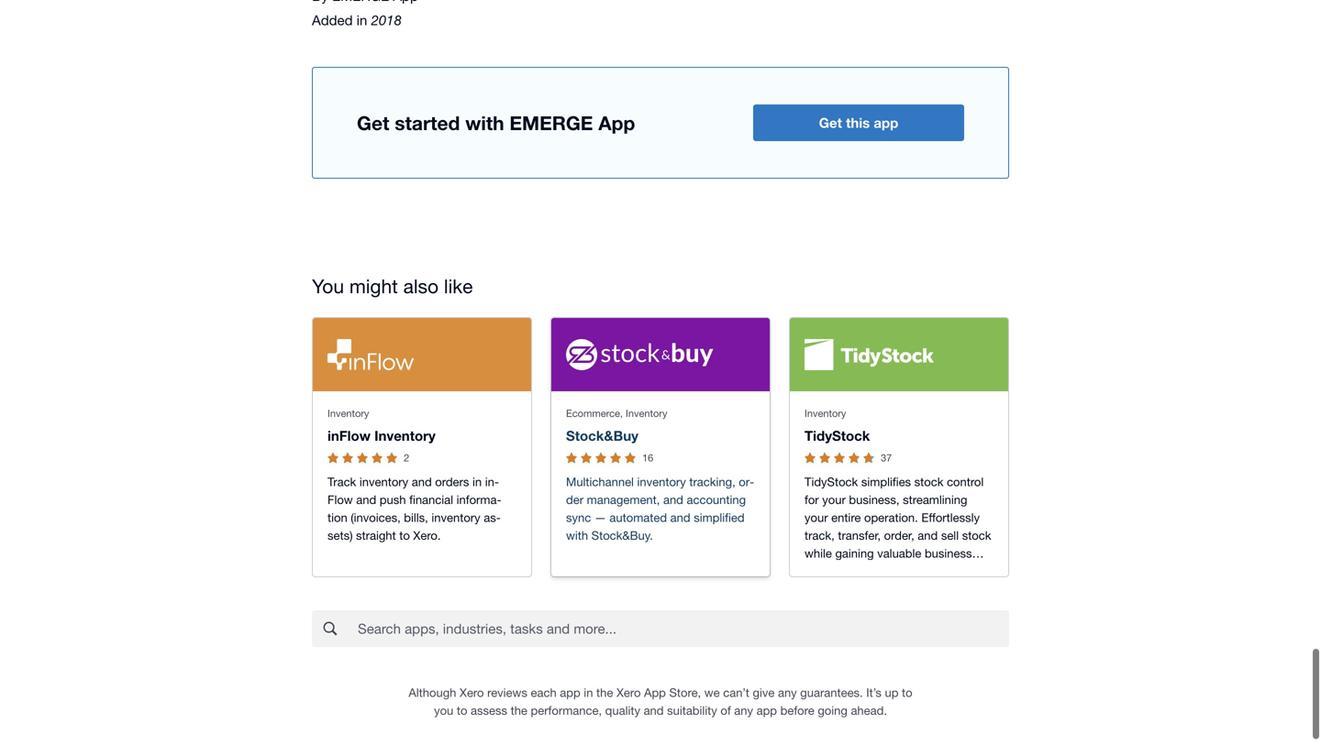 Task type: locate. For each thing, give the bounding box(es) containing it.
1 vertical spatial app
[[560, 686, 581, 701]]

1 vertical spatial with
[[566, 529, 588, 543]]

guarantees.
[[800, 686, 863, 701]]

track,
[[805, 529, 835, 543]]

performance,
[[531, 704, 602, 719]]

reviews
[[487, 686, 528, 701]]

to right you
[[457, 704, 467, 719]]

1 vertical spatial tidystock
[[805, 475, 858, 490]]

also
[[403, 275, 439, 298]]

with down sync
[[566, 529, 588, 543]]

in
[[357, 12, 367, 28], [473, 475, 482, 490], [485, 475, 499, 490], [584, 686, 593, 701]]

0 horizontal spatial xero
[[460, 686, 484, 701]]

and left sell
[[918, 529, 938, 543]]

inventory down the informa
[[432, 511, 480, 525]]

xero
[[460, 686, 484, 701], [617, 686, 641, 701]]

the
[[596, 686, 613, 701], [511, 704, 528, 719]]

tidystock app logo image
[[805, 340, 936, 371]]

1 horizontal spatial app
[[644, 686, 666, 701]]

2 vertical spatial to
[[457, 704, 467, 719]]

any up before
[[778, 686, 797, 701]]

and up financial
[[412, 475, 432, 490]]

inventory inside 'multichannel inventory tracking, or der management, and accounting sync — automated and simplified with stock&buy.'
[[637, 475, 686, 490]]

inventory up "tidystock" link
[[805, 408, 846, 420]]

app
[[598, 112, 635, 135], [644, 686, 666, 701]]

added
[[312, 12, 353, 28]]

der
[[566, 475, 754, 507]]

started
[[395, 112, 460, 135]]

and inside although xero reviews each app in the xero app store, we can't give any guarantees. it's up to you to assess the performance, quality and suitability of any app before going ahead.
[[644, 704, 664, 719]]

1 vertical spatial stock
[[962, 529, 991, 543]]

insights.
[[805, 565, 849, 579]]

stock up 'streamlining'
[[914, 475, 944, 490]]

stock right sell
[[962, 529, 991, 543]]

0 horizontal spatial app
[[598, 112, 635, 135]]

and
[[412, 475, 432, 490], [356, 493, 376, 507], [663, 493, 683, 507], [670, 511, 691, 525], [918, 529, 938, 543], [644, 704, 664, 719]]

xero up "assess"
[[460, 686, 484, 701]]

streamlining
[[903, 493, 968, 507]]

0 horizontal spatial with
[[465, 112, 504, 135]]

1 vertical spatial app
[[644, 686, 666, 701]]

it's
[[866, 686, 882, 701]]

1 horizontal spatial xero
[[617, 686, 641, 701]]

tidystock
[[805, 428, 870, 445], [805, 475, 858, 490]]

ecommerce,
[[566, 408, 623, 420]]

financial
[[409, 493, 453, 507]]

1 xero from the left
[[460, 686, 484, 701]]

inflow cloud app logo image
[[328, 340, 414, 371]]

tidystock inside tidystock simplifies stock control for your business, streamlining your entire operation. effortlessly track, transfer, order, and sell stock while gaining valuable business insights.
[[805, 475, 858, 490]]

get
[[357, 112, 389, 135], [819, 115, 842, 131]]

37
[[881, 452, 892, 464]]

orders
[[435, 475, 469, 490]]

inventory down 16
[[637, 475, 686, 490]]

tion
[[328, 493, 501, 525]]

business
[[925, 547, 972, 561]]

0 horizontal spatial inventory
[[360, 475, 408, 490]]

get this app link
[[753, 105, 964, 142]]

xero.
[[413, 529, 441, 543]]

accounting
[[687, 493, 746, 507]]

the down reviews
[[511, 704, 528, 719]]

any
[[778, 686, 797, 701], [734, 704, 753, 719]]

0 horizontal spatial to
[[399, 529, 410, 543]]

control
[[947, 475, 984, 490]]

16
[[642, 452, 654, 464]]

we
[[704, 686, 720, 701]]

2 tidystock from the top
[[805, 475, 858, 490]]

0 horizontal spatial any
[[734, 704, 753, 719]]

tidystock up simplifies
[[805, 428, 870, 445]]

1 vertical spatial your
[[805, 511, 828, 525]]

your up track,
[[805, 511, 828, 525]]

0 horizontal spatial stock
[[914, 475, 944, 490]]

with right started
[[465, 112, 504, 135]]

0 horizontal spatial get
[[357, 112, 389, 135]]

app down "give"
[[757, 704, 777, 719]]

1 vertical spatial the
[[511, 704, 528, 719]]

with
[[465, 112, 504, 135], [566, 529, 588, 543]]

inventory tidystock
[[805, 408, 870, 445]]

1 tidystock from the top
[[805, 428, 870, 445]]

inventory
[[328, 408, 369, 420], [626, 408, 667, 420], [805, 408, 846, 420], [374, 428, 436, 445]]

emerge
[[510, 112, 593, 135]]

flow
[[328, 475, 499, 507]]

1 horizontal spatial with
[[566, 529, 588, 543]]

None search field
[[312, 611, 1009, 648]]

inventory
[[360, 475, 408, 490], [637, 475, 686, 490], [432, 511, 480, 525]]

app up performance,
[[560, 686, 581, 701]]

0 vertical spatial the
[[596, 686, 613, 701]]

1 vertical spatial any
[[734, 704, 753, 719]]

and inside tidystock simplifies stock control for your business, streamlining your entire operation. effortlessly track, transfer, order, and sell stock while gaining valuable business insights.
[[918, 529, 938, 543]]

0 vertical spatial app
[[598, 112, 635, 135]]

inventory for in
[[360, 475, 408, 490]]

stock&buy.
[[592, 529, 653, 543]]

stock
[[914, 475, 944, 490], [962, 529, 991, 543]]

1 horizontal spatial any
[[778, 686, 797, 701]]

xero up quality at the left bottom of page
[[617, 686, 641, 701]]

transfer,
[[838, 529, 881, 543]]

inflow inventory link
[[328, 428, 436, 445]]

0 vertical spatial to
[[399, 529, 410, 543]]

operation.
[[864, 511, 918, 525]]

your
[[822, 493, 846, 507], [805, 511, 828, 525]]

0 vertical spatial app
[[874, 115, 899, 131]]

to down bills, at the left bottom of page
[[399, 529, 410, 543]]

get left started
[[357, 112, 389, 135]]

app
[[874, 115, 899, 131], [560, 686, 581, 701], [757, 704, 777, 719]]

0 vertical spatial stock
[[914, 475, 944, 490]]

0 vertical spatial tidystock
[[805, 428, 870, 445]]

although xero reviews each app in the xero app store, we can't give any guarantees. it's up to you to assess the performance, quality and suitability of any app before going ahead.
[[409, 686, 913, 719]]

app left store,
[[644, 686, 666, 701]]

can't
[[723, 686, 750, 701]]

app right emerge at the top
[[598, 112, 635, 135]]

2 horizontal spatial to
[[902, 686, 913, 701]]

to right up
[[902, 686, 913, 701]]

any right of
[[734, 704, 753, 719]]

inventory up inflow
[[328, 408, 369, 420]]

2 xero from the left
[[617, 686, 641, 701]]

1 horizontal spatial stock
[[962, 529, 991, 543]]

your up entire
[[822, 493, 846, 507]]

give
[[753, 686, 775, 701]]

gaining
[[835, 547, 874, 561]]

—
[[594, 511, 606, 525]]

track inventory and orders in in flow and push financial informa tion (invoices, bills, inventory as sets) straight to xero.
[[328, 475, 501, 543]]

to
[[399, 529, 410, 543], [902, 686, 913, 701], [457, 704, 467, 719]]

2 horizontal spatial inventory
[[637, 475, 686, 490]]

Search apps, industries, tasks and more... field
[[356, 612, 1008, 647]]

1 horizontal spatial get
[[819, 115, 842, 131]]

although
[[409, 686, 456, 701]]

app right this
[[874, 115, 899, 131]]

inventory up "push"
[[360, 475, 408, 490]]

0 vertical spatial with
[[465, 112, 504, 135]]

2 vertical spatial app
[[757, 704, 777, 719]]

inventory for der
[[637, 475, 686, 490]]

get left this
[[819, 115, 842, 131]]

the up quality at the left bottom of page
[[596, 686, 613, 701]]

tidystock up for
[[805, 475, 858, 490]]

track
[[328, 475, 356, 490]]

2018
[[371, 12, 402, 28]]

and right quality at the left bottom of page
[[644, 704, 664, 719]]

inventory up 16
[[626, 408, 667, 420]]

ecommerce, inventory stock&buy
[[566, 408, 667, 445]]



Task type: vqa. For each thing, say whether or not it's contained in the screenshot.
the app
yes



Task type: describe. For each thing, give the bounding box(es) containing it.
as
[[484, 511, 501, 525]]

ahead.
[[851, 704, 887, 719]]

and up (invoices, on the bottom left of page
[[356, 493, 376, 507]]

sync
[[566, 511, 591, 525]]

management,
[[587, 493, 660, 507]]

you
[[434, 704, 454, 719]]

1 horizontal spatial app
[[757, 704, 777, 719]]

2
[[404, 452, 409, 464]]

entire
[[831, 511, 861, 525]]

like
[[444, 275, 473, 298]]

before
[[781, 704, 815, 719]]

0 vertical spatial your
[[822, 493, 846, 507]]

straight
[[356, 529, 396, 543]]

or
[[739, 475, 754, 490]]

inventory inside ecommerce, inventory stock&buy
[[626, 408, 667, 420]]

0 horizontal spatial the
[[511, 704, 528, 719]]

1 horizontal spatial inventory
[[432, 511, 480, 525]]

tidystock link
[[805, 428, 870, 445]]

2 horizontal spatial app
[[874, 115, 899, 131]]

business,
[[849, 493, 900, 507]]

multichannel inventory tracking, or der management, and accounting sync — automated and simplified with stock&buy.
[[566, 475, 754, 543]]

0 vertical spatial any
[[778, 686, 797, 701]]

inventory inside inventory tidystock
[[805, 408, 846, 420]]

tidystock simplifies stock control for your business, streamlining your entire operation. effortlessly track, transfer, order, and sell stock while gaining valuable business insights.
[[805, 475, 991, 579]]

push
[[380, 493, 406, 507]]

while
[[805, 547, 832, 561]]

up
[[885, 686, 899, 701]]

1 horizontal spatial to
[[457, 704, 467, 719]]

stock&buy link
[[566, 428, 639, 445]]

get for get started with emerge app
[[357, 112, 389, 135]]

(invoices,
[[351, 511, 401, 525]]

might
[[349, 275, 398, 298]]

get for get this app
[[819, 115, 842, 131]]

bills,
[[404, 511, 428, 525]]

with inside 'multichannel inventory tracking, or der management, and accounting sync — automated and simplified with stock&buy.'
[[566, 529, 588, 543]]

added in 2018
[[312, 12, 402, 28]]

you might also like
[[312, 275, 473, 298]]

1 vertical spatial to
[[902, 686, 913, 701]]

multichannel
[[566, 475, 634, 490]]

sell
[[941, 529, 959, 543]]

app inside although xero reviews each app in the xero app store, we can't give any guarantees. it's up to you to assess the performance, quality and suitability of any app before going ahead.
[[644, 686, 666, 701]]

suitability
[[667, 704, 717, 719]]

in inside although xero reviews each app in the xero app store, we can't give any guarantees. it's up to you to assess the performance, quality and suitability of any app before going ahead.
[[584, 686, 593, 701]]

each
[[531, 686, 557, 701]]

inventory up "2"
[[374, 428, 436, 445]]

get this app
[[819, 115, 899, 131]]

this
[[846, 115, 870, 131]]

automated
[[610, 511, 667, 525]]

store,
[[669, 686, 701, 701]]

effortlessly
[[922, 511, 980, 525]]

tracking,
[[689, 475, 736, 490]]

simplified
[[694, 511, 745, 525]]

1 horizontal spatial the
[[596, 686, 613, 701]]

get started with emerge app
[[357, 112, 635, 135]]

informa
[[457, 493, 501, 507]]

stock&buy
[[566, 428, 639, 445]]

sets)
[[328, 511, 501, 543]]

assess
[[471, 704, 507, 719]]

and down der
[[670, 511, 691, 525]]

valuable
[[877, 547, 922, 561]]

going
[[818, 704, 848, 719]]

inventory inflow inventory
[[328, 408, 436, 445]]

order,
[[884, 529, 915, 543]]

to inside track inventory and orders in in flow and push financial informa tion (invoices, bills, inventory as sets) straight to xero.
[[399, 529, 410, 543]]

quality
[[605, 704, 640, 719]]

simplifies
[[861, 475, 911, 490]]

of
[[721, 704, 731, 719]]

inflow
[[328, 428, 371, 445]]

stock&buy app logo image
[[566, 340, 713, 371]]

you
[[312, 275, 344, 298]]

0 horizontal spatial app
[[560, 686, 581, 701]]

and up automated
[[663, 493, 683, 507]]

for
[[805, 493, 819, 507]]



